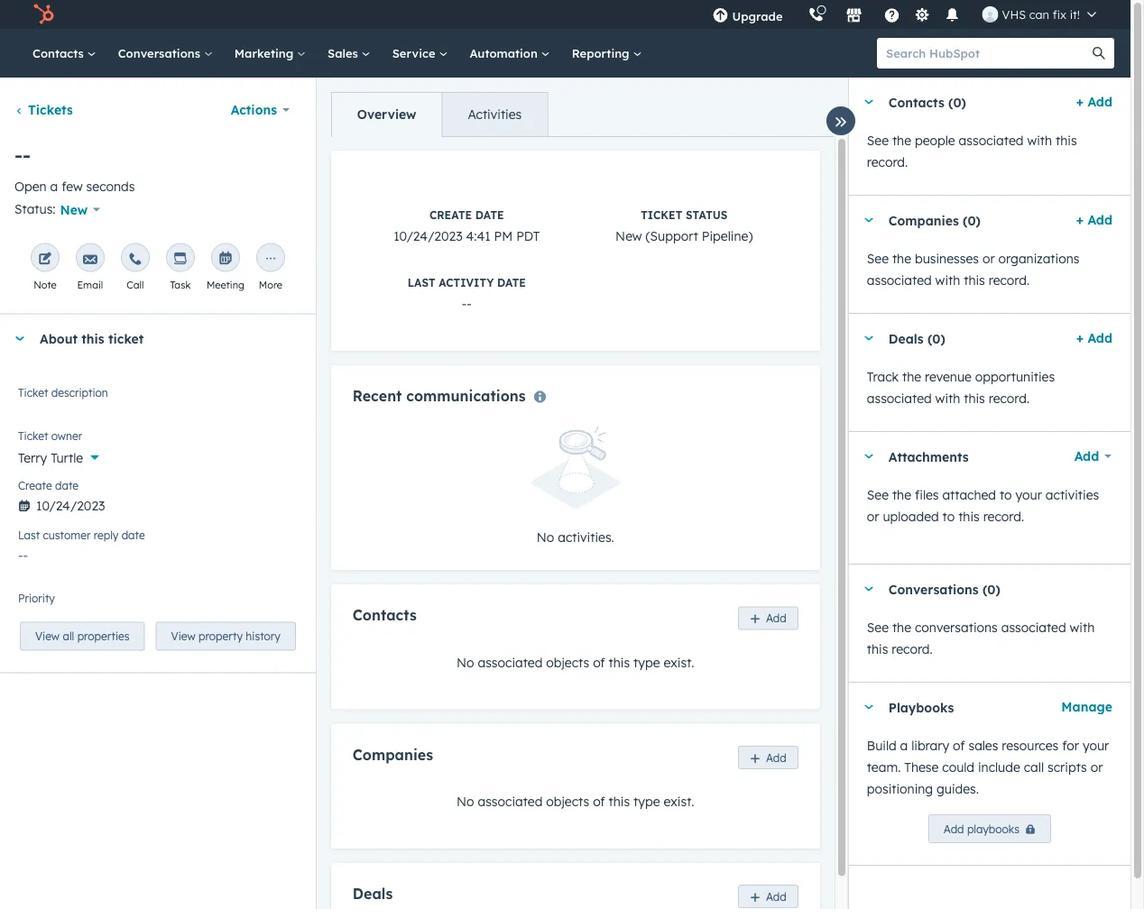 Task type: describe. For each thing, give the bounding box(es) containing it.
terry turtle
[[18, 450, 83, 466]]

it!
[[1070, 7, 1080, 22]]

open a few seconds
[[14, 179, 135, 194]]

record. inside see the conversations associated with this record.
[[892, 642, 933, 657]]

vhs
[[1002, 7, 1026, 22]]

attachments button
[[849, 432, 1056, 481]]

last activity date --
[[408, 276, 526, 312]]

option
[[76, 599, 115, 614]]

add inside add playbooks button
[[944, 823, 964, 836]]

the for conversations
[[893, 620, 912, 636]]

companies for companies (0)
[[889, 212, 959, 228]]

add button for companies
[[738, 746, 799, 770]]

exist. for contacts
[[664, 655, 695, 671]]

contacts link
[[22, 29, 107, 78]]

contacts for contacts (0)
[[889, 94, 945, 110]]

more
[[259, 278, 282, 291]]

attachments
[[889, 449, 969, 465]]

select
[[18, 599, 54, 614]]

reporting link
[[561, 29, 653, 78]]

deals for deals
[[353, 885, 393, 903]]

library
[[912, 738, 950, 754]]

last customer reply date
[[18, 529, 145, 542]]

people
[[915, 133, 955, 148]]

1 vertical spatial to
[[943, 509, 955, 525]]

see for see the people associated with this record.
[[867, 133, 889, 148]]

about this ticket button
[[0, 314, 298, 363]]

last for -
[[408, 276, 436, 290]]

the for files
[[893, 487, 912, 503]]

select an option
[[18, 599, 115, 614]]

seconds
[[86, 179, 135, 194]]

create date
[[18, 479, 79, 493]]

upgrade image
[[713, 8, 729, 24]]

help button
[[877, 0, 908, 29]]

--
[[14, 143, 31, 167]]

caret image for attachments
[[863, 454, 874, 459]]

tickets
[[28, 102, 73, 118]]

ticket for ticket status new (support pipeline)
[[641, 208, 683, 222]]

this inside see the conversations associated with this record.
[[867, 642, 888, 657]]

guides.
[[937, 782, 979, 797]]

task
[[170, 278, 191, 291]]

new inside ticket status new (support pipeline)
[[616, 228, 642, 244]]

the for revenue
[[902, 369, 922, 385]]

track
[[867, 369, 899, 385]]

task image
[[173, 252, 188, 267]]

see the conversations associated with this record.
[[867, 620, 1095, 657]]

positioning
[[867, 782, 933, 797]]

customer
[[43, 529, 91, 542]]

date right reply
[[122, 529, 145, 542]]

ticket
[[108, 331, 144, 347]]

deals for deals (0)
[[889, 331, 924, 346]]

communications
[[406, 387, 526, 405]]

all
[[63, 630, 74, 643]]

vhs can fix it! button
[[972, 0, 1107, 29]]

last for date
[[18, 529, 40, 542]]

deals (0) button
[[849, 314, 1069, 363]]

add button for contacts
[[738, 607, 799, 630]]

1 horizontal spatial contacts
[[353, 607, 417, 625]]

history
[[246, 630, 281, 643]]

record. inside see the people associated with this record.
[[867, 154, 908, 170]]

caret image for conversations (0)
[[863, 587, 874, 592]]

of inside build a library of sales resources for your team. these could include call scripts or positioning guides.
[[953, 738, 965, 754]]

caret image for companies (0)
[[863, 218, 874, 222]]

your inside see the files attached to your activities or uploaded to this record.
[[1016, 487, 1042, 503]]

upgrade
[[732, 9, 783, 23]]

see for see the conversations associated with this record.
[[867, 620, 889, 636]]

no inside alert
[[537, 530, 554, 546]]

contacts for contacts "link" at top left
[[32, 46, 87, 60]]

view for view all properties
[[35, 630, 60, 643]]

settings image
[[914, 8, 931, 24]]

new inside popup button
[[60, 202, 88, 217]]

meeting
[[207, 278, 245, 291]]

objects for contacts
[[546, 655, 590, 671]]

call
[[1024, 760, 1044, 776]]

meeting image
[[218, 252, 233, 267]]

create date 10/24/2023 4:41 pm pdt
[[394, 208, 540, 244]]

help image
[[884, 8, 900, 24]]

a for library
[[900, 738, 908, 754]]

automation
[[470, 46, 541, 60]]

or inside see the businesses or organizations associated with this record.
[[983, 251, 995, 267]]

activity
[[439, 276, 494, 290]]

exist. for companies
[[664, 794, 695, 810]]

email
[[77, 278, 103, 291]]

activities.
[[558, 530, 614, 546]]

date down turtle
[[55, 479, 79, 493]]

overview link
[[332, 93, 442, 136]]

objects for companies
[[546, 794, 590, 810]]

contacts (0)
[[889, 94, 967, 110]]

note
[[34, 278, 57, 291]]

Search HubSpot search field
[[877, 38, 1098, 69]]

record. inside 'track the revenue opportunities associated with this record.'
[[989, 391, 1030, 407]]

add playbooks button
[[929, 815, 1051, 844]]

for
[[1062, 738, 1079, 754]]

(0) for companies (0)
[[963, 212, 981, 228]]

view all properties link
[[20, 622, 145, 651]]

hubspot link
[[22, 4, 68, 25]]

record. inside see the businesses or organizations associated with this record.
[[989, 273, 1030, 288]]

this inside 'track the revenue opportunities associated with this record.'
[[964, 391, 985, 407]]

type for companies
[[634, 794, 660, 810]]

add playbooks
[[944, 823, 1020, 836]]

(0) for conversations (0)
[[983, 581, 1001, 597]]

of for contacts
[[593, 655, 605, 671]]

terry turtle button
[[18, 440, 298, 470]]

team.
[[867, 760, 901, 776]]

Ticket description text field
[[18, 383, 298, 419]]

view all properties
[[35, 630, 130, 643]]

could
[[943, 760, 975, 776]]

+ add button for see the people associated with this record.
[[1077, 91, 1113, 113]]

marketing link
[[224, 29, 317, 78]]

uploaded
[[883, 509, 939, 525]]

create for create date
[[18, 479, 52, 493]]

organizations
[[999, 251, 1080, 267]]

no activities.
[[537, 530, 614, 546]]

of for companies
[[593, 794, 605, 810]]

recent communications
[[353, 387, 526, 405]]

include
[[978, 760, 1021, 776]]

no associated objects of this type exist. for contacts
[[457, 655, 695, 671]]

0 vertical spatial to
[[1000, 487, 1012, 503]]

tickets link
[[14, 102, 73, 118]]

pdt
[[516, 228, 540, 244]]

contacts (0) button
[[849, 78, 1069, 126]]

see for see the businesses or organizations associated with this record.
[[867, 251, 889, 267]]

calling icon image
[[808, 7, 825, 23]]

companies (0) button
[[849, 196, 1069, 245]]

date inside last activity date --
[[497, 276, 526, 290]]

open
[[14, 179, 47, 194]]

sales
[[328, 46, 362, 60]]

this inside see the businesses or organizations associated with this record.
[[964, 273, 985, 288]]

caret image for playbooks
[[863, 705, 874, 710]]

properties
[[77, 630, 130, 643]]

this inside dropdown button
[[82, 331, 104, 347]]

priority
[[18, 592, 55, 605]]

build
[[867, 738, 897, 754]]

associated inside see the businesses or organizations associated with this record.
[[867, 273, 932, 288]]

see the people associated with this record.
[[867, 133, 1077, 170]]

no for contacts
[[457, 655, 474, 671]]

terry turtle image
[[982, 6, 999, 23]]

your inside build a library of sales resources for your team. these could include call scripts or positioning guides.
[[1083, 738, 1109, 754]]

conversations
[[915, 620, 998, 636]]

owner
[[51, 429, 82, 443]]

conversations (0)
[[889, 581, 1001, 597]]



Task type: vqa. For each thing, say whether or not it's contained in the screenshot.
associated in See The Conversations Associated With This Record.
yes



Task type: locate. For each thing, give the bounding box(es) containing it.
service
[[392, 46, 439, 60]]

of
[[593, 655, 605, 671], [953, 738, 965, 754], [593, 794, 605, 810]]

0 horizontal spatial contacts
[[32, 46, 87, 60]]

deals inside dropdown button
[[889, 331, 924, 346]]

opportunities
[[975, 369, 1055, 385]]

+ add
[[1077, 94, 1113, 110], [1077, 212, 1113, 228], [1077, 330, 1113, 346]]

ticket for ticket owner
[[18, 429, 48, 443]]

0 horizontal spatial companies
[[353, 746, 433, 764]]

0 vertical spatial companies
[[889, 212, 959, 228]]

2 vertical spatial or
[[1091, 760, 1103, 776]]

see the files attached to your activities or uploaded to this record.
[[867, 487, 1100, 525]]

the inside see the files attached to your activities or uploaded to this record.
[[893, 487, 912, 503]]

1 add button from the top
[[738, 607, 799, 630]]

with down contacts (0) dropdown button
[[1027, 133, 1052, 148]]

1 horizontal spatial a
[[900, 738, 908, 754]]

type
[[634, 655, 660, 671], [634, 794, 660, 810]]

3 + add button from the top
[[1077, 328, 1113, 349]]

a left few at the top left of page
[[50, 179, 58, 194]]

associated
[[959, 133, 1024, 148], [867, 273, 932, 288], [867, 391, 932, 407], [1002, 620, 1066, 636], [478, 655, 543, 671], [478, 794, 543, 810]]

the for businesses
[[893, 251, 912, 267]]

companies
[[889, 212, 959, 228], [353, 746, 433, 764]]

pipeline)
[[702, 228, 753, 244]]

+ for see the businesses or organizations associated with this record.
[[1077, 212, 1084, 228]]

no associated objects of this type exist. for companies
[[457, 794, 695, 810]]

1 vertical spatial objects
[[546, 794, 590, 810]]

add inside add popup button
[[1075, 449, 1100, 464]]

to right the attached
[[1000, 487, 1012, 503]]

+ add for see the people associated with this record.
[[1077, 94, 1113, 110]]

new button
[[56, 198, 112, 221]]

0 vertical spatial no associated objects of this type exist.
[[457, 655, 695, 671]]

companies (0)
[[889, 212, 981, 228]]

0 vertical spatial + add
[[1077, 94, 1113, 110]]

see inside see the people associated with this record.
[[867, 133, 889, 148]]

0 vertical spatial +
[[1077, 94, 1084, 110]]

0 vertical spatial add button
[[738, 607, 799, 630]]

1 vertical spatial of
[[953, 738, 965, 754]]

see
[[867, 133, 889, 148], [867, 251, 889, 267], [867, 487, 889, 503], [867, 620, 889, 636]]

0 vertical spatial create
[[430, 208, 472, 222]]

the right track
[[902, 369, 922, 385]]

record. down the attached
[[983, 509, 1024, 525]]

view property history link
[[156, 622, 296, 651]]

automation link
[[459, 29, 561, 78]]

caret image for about this ticket
[[14, 337, 25, 341]]

1 vertical spatial deals
[[353, 885, 393, 903]]

no for companies
[[457, 794, 474, 810]]

1 vertical spatial your
[[1083, 738, 1109, 754]]

0 vertical spatial type
[[634, 655, 660, 671]]

2 + add from the top
[[1077, 212, 1113, 228]]

actions button
[[219, 92, 301, 128]]

record. down contacts (0)
[[867, 154, 908, 170]]

select an option button
[[18, 589, 298, 619]]

Create date text field
[[18, 489, 298, 518]]

to down the attached
[[943, 509, 955, 525]]

manage
[[1062, 699, 1113, 715]]

+ up organizations
[[1077, 212, 1084, 228]]

0 horizontal spatial to
[[943, 509, 955, 525]]

3 see from the top
[[867, 487, 889, 503]]

call image
[[128, 252, 143, 267]]

2 vertical spatial +
[[1077, 330, 1084, 346]]

a right build in the bottom of the page
[[900, 738, 908, 754]]

caret image up build in the bottom of the page
[[863, 705, 874, 710]]

the left people at top
[[893, 133, 912, 148]]

activities
[[468, 106, 522, 122]]

new
[[60, 202, 88, 217], [616, 228, 642, 244]]

1 vertical spatial no
[[457, 655, 474, 671]]

revenue
[[925, 369, 972, 385]]

the inside 'track the revenue opportunities associated with this record.'
[[902, 369, 922, 385]]

conversations inside 'dropdown button'
[[889, 581, 979, 597]]

view property history
[[171, 630, 281, 643]]

4:41
[[466, 228, 491, 244]]

menu item
[[796, 0, 799, 29]]

status
[[686, 208, 728, 222]]

1 horizontal spatial or
[[983, 251, 995, 267]]

with down revenue
[[936, 391, 961, 407]]

2 horizontal spatial contacts
[[889, 94, 945, 110]]

the inside see the conversations associated with this record.
[[893, 620, 912, 636]]

your left activities
[[1016, 487, 1042, 503]]

+ add button for see the businesses or organizations associated with this record.
[[1077, 209, 1113, 231]]

reply
[[94, 529, 119, 542]]

2 exist. from the top
[[664, 794, 695, 810]]

1 objects from the top
[[546, 655, 590, 671]]

search button
[[1084, 38, 1115, 69]]

2 see from the top
[[867, 251, 889, 267]]

1 vertical spatial +
[[1077, 212, 1084, 228]]

add button for deals
[[738, 886, 799, 909]]

0 vertical spatial a
[[50, 179, 58, 194]]

caret image up track
[[863, 336, 874, 341]]

0 horizontal spatial your
[[1016, 487, 1042, 503]]

3 add button from the top
[[738, 886, 799, 909]]

service link
[[381, 29, 459, 78]]

2 objects from the top
[[546, 794, 590, 810]]

caret image left attachments
[[863, 454, 874, 459]]

an
[[58, 599, 73, 614]]

caret image left contacts (0)
[[863, 100, 874, 104]]

4 see from the top
[[867, 620, 889, 636]]

0 vertical spatial no
[[537, 530, 554, 546]]

associated inside see the conversations associated with this record.
[[1002, 620, 1066, 636]]

1 vertical spatial or
[[867, 509, 879, 525]]

with
[[1027, 133, 1052, 148], [936, 273, 961, 288], [936, 391, 961, 407], [1070, 620, 1095, 636]]

(0) up people at top
[[949, 94, 967, 110]]

these
[[905, 760, 939, 776]]

1 vertical spatial exist.
[[664, 794, 695, 810]]

create down terry
[[18, 479, 52, 493]]

the left conversations
[[893, 620, 912, 636]]

1 + add button from the top
[[1077, 91, 1113, 113]]

description
[[51, 386, 108, 400]]

1 vertical spatial contacts
[[889, 94, 945, 110]]

caret image inside about this ticket dropdown button
[[14, 337, 25, 341]]

1 horizontal spatial companies
[[889, 212, 959, 228]]

0 horizontal spatial conversations
[[118, 46, 204, 60]]

or left uploaded
[[867, 509, 879, 525]]

or inside see the files attached to your activities or uploaded to this record.
[[867, 509, 879, 525]]

(0) inside dropdown button
[[928, 331, 946, 346]]

more image
[[263, 252, 278, 267]]

1 horizontal spatial view
[[171, 630, 196, 643]]

+ down search button
[[1077, 94, 1084, 110]]

2 no associated objects of this type exist. from the top
[[457, 794, 695, 810]]

see inside see the files attached to your activities or uploaded to this record.
[[867, 487, 889, 503]]

ticket description
[[18, 386, 108, 400]]

with inside see the conversations associated with this record.
[[1070, 620, 1095, 636]]

1 vertical spatial + add button
[[1077, 209, 1113, 231]]

2 vertical spatial of
[[593, 794, 605, 810]]

resources
[[1002, 738, 1059, 754]]

0 horizontal spatial a
[[50, 179, 58, 194]]

2 vertical spatial + add
[[1077, 330, 1113, 346]]

0 vertical spatial deals
[[889, 331, 924, 346]]

no activities. alert
[[353, 427, 799, 549]]

0 vertical spatial last
[[408, 276, 436, 290]]

-
[[14, 143, 23, 167], [23, 143, 31, 167], [462, 296, 467, 312], [467, 296, 472, 312]]

1 horizontal spatial your
[[1083, 738, 1109, 754]]

caret image for deals (0)
[[863, 336, 874, 341]]

caret image
[[863, 218, 874, 222], [863, 336, 874, 341], [14, 337, 25, 341]]

build a library of sales resources for your team. these could include call scripts or positioning guides.
[[867, 738, 1109, 797]]

sales link
[[317, 29, 381, 78]]

+ for see the people associated with this record.
[[1077, 94, 1084, 110]]

menu containing vhs can fix it!
[[700, 0, 1109, 29]]

ticket up terry
[[18, 429, 48, 443]]

playbooks
[[967, 823, 1020, 836]]

1 horizontal spatial to
[[1000, 487, 1012, 503]]

caret image inside deals (0) dropdown button
[[863, 336, 874, 341]]

caret image inside contacts (0) dropdown button
[[863, 100, 874, 104]]

conversations for conversations (0)
[[889, 581, 979, 597]]

see inside see the businesses or organizations associated with this record.
[[867, 251, 889, 267]]

activities link
[[442, 93, 547, 136]]

(support
[[646, 228, 698, 244]]

marketplaces image
[[846, 8, 862, 24]]

1 vertical spatial conversations
[[889, 581, 979, 597]]

this inside see the people associated with this record.
[[1056, 133, 1077, 148]]

the for people
[[893, 133, 912, 148]]

see up uploaded
[[867, 487, 889, 503]]

with inside see the people associated with this record.
[[1027, 133, 1052, 148]]

2 add button from the top
[[738, 746, 799, 770]]

files
[[915, 487, 939, 503]]

1 vertical spatial a
[[900, 738, 908, 754]]

property
[[199, 630, 243, 643]]

1 vertical spatial no associated objects of this type exist.
[[457, 794, 695, 810]]

+ add for see the businesses or organizations associated with this record.
[[1077, 212, 1113, 228]]

ticket up (support on the top of the page
[[641, 208, 683, 222]]

navigation
[[331, 92, 548, 137]]

new left (support on the top of the page
[[616, 228, 642, 244]]

search image
[[1093, 47, 1106, 60]]

track the revenue opportunities associated with this record.
[[867, 369, 1055, 407]]

email image
[[83, 252, 97, 267]]

0 vertical spatial new
[[60, 202, 88, 217]]

associated inside see the people associated with this record.
[[959, 133, 1024, 148]]

or
[[983, 251, 995, 267], [867, 509, 879, 525], [1091, 760, 1103, 776]]

1 horizontal spatial new
[[616, 228, 642, 244]]

0 vertical spatial your
[[1016, 487, 1042, 503]]

record. inside see the files attached to your activities or uploaded to this record.
[[983, 509, 1024, 525]]

3 + from the top
[[1077, 330, 1084, 346]]

fix
[[1053, 7, 1067, 22]]

2 + from the top
[[1077, 212, 1084, 228]]

2 caret image from the top
[[863, 454, 874, 459]]

0 vertical spatial contacts
[[32, 46, 87, 60]]

caret image inside "playbooks" dropdown button
[[863, 705, 874, 710]]

contacts inside "link"
[[32, 46, 87, 60]]

0 vertical spatial or
[[983, 251, 995, 267]]

see left people at top
[[867, 133, 889, 148]]

notifications image
[[945, 8, 961, 24]]

caret image left conversations (0)
[[863, 587, 874, 592]]

see down conversations (0)
[[867, 620, 889, 636]]

2 vertical spatial no
[[457, 794, 474, 810]]

or right the businesses
[[983, 251, 995, 267]]

2 vertical spatial + add button
[[1077, 328, 1113, 349]]

(0) up the businesses
[[963, 212, 981, 228]]

0 vertical spatial conversations
[[118, 46, 204, 60]]

type for contacts
[[634, 655, 660, 671]]

1 + from the top
[[1077, 94, 1084, 110]]

2 + add button from the top
[[1077, 209, 1113, 231]]

(0) inside 'dropdown button'
[[983, 581, 1001, 597]]

3 caret image from the top
[[863, 587, 874, 592]]

a for few
[[50, 179, 58, 194]]

4 caret image from the top
[[863, 705, 874, 710]]

last left customer
[[18, 529, 40, 542]]

companies for companies
[[353, 746, 433, 764]]

1 see from the top
[[867, 133, 889, 148]]

terry
[[18, 450, 47, 466]]

(0) inside "dropdown button"
[[963, 212, 981, 228]]

10/24/2023
[[394, 228, 463, 244]]

this inside see the files attached to your activities or uploaded to this record.
[[959, 509, 980, 525]]

see for see the files attached to your activities or uploaded to this record.
[[867, 487, 889, 503]]

view left "all"
[[35, 630, 60, 643]]

2 type from the top
[[634, 794, 660, 810]]

0 vertical spatial of
[[593, 655, 605, 671]]

caret image inside conversations (0) 'dropdown button'
[[863, 587, 874, 592]]

0 horizontal spatial new
[[60, 202, 88, 217]]

1 view from the left
[[35, 630, 60, 643]]

caret image for contacts (0)
[[863, 100, 874, 104]]

deals (0)
[[889, 331, 946, 346]]

or inside build a library of sales resources for your team. these could include call scripts or positioning guides.
[[1091, 760, 1103, 776]]

caret image
[[863, 100, 874, 104], [863, 454, 874, 459], [863, 587, 874, 592], [863, 705, 874, 710]]

with inside 'track the revenue opportunities associated with this record.'
[[936, 391, 961, 407]]

1 horizontal spatial deals
[[889, 331, 924, 346]]

1 vertical spatial last
[[18, 529, 40, 542]]

marketing
[[234, 46, 297, 60]]

1 exist. from the top
[[664, 655, 695, 671]]

0 vertical spatial objects
[[546, 655, 590, 671]]

1 vertical spatial type
[[634, 794, 660, 810]]

objects
[[546, 655, 590, 671], [546, 794, 590, 810]]

playbooks
[[889, 700, 954, 715]]

navigation containing overview
[[331, 92, 548, 137]]

2 view from the left
[[171, 630, 196, 643]]

ticket left description
[[18, 386, 48, 400]]

new down open a few seconds
[[60, 202, 88, 217]]

create for create date 10/24/2023 4:41 pm pdt
[[430, 208, 472, 222]]

0 horizontal spatial deals
[[353, 885, 393, 903]]

0 horizontal spatial view
[[35, 630, 60, 643]]

view left the property
[[171, 630, 196, 643]]

contacts
[[32, 46, 87, 60], [889, 94, 945, 110], [353, 607, 417, 625]]

companies inside "dropdown button"
[[889, 212, 959, 228]]

scripts
[[1048, 760, 1087, 776]]

date inside create date 10/24/2023 4:41 pm pdt
[[475, 208, 504, 222]]

the left the businesses
[[893, 251, 912, 267]]

the inside see the businesses or organizations associated with this record.
[[893, 251, 912, 267]]

1 horizontal spatial conversations
[[889, 581, 979, 597]]

1 vertical spatial new
[[616, 228, 642, 244]]

Last customer reply date text field
[[18, 539, 298, 568]]

+ add button for track the revenue opportunities associated with this record.
[[1077, 328, 1113, 349]]

0 horizontal spatial last
[[18, 529, 40, 542]]

2 horizontal spatial or
[[1091, 760, 1103, 776]]

1 vertical spatial add button
[[738, 746, 799, 770]]

0 vertical spatial ticket
[[641, 208, 683, 222]]

create inside create date 10/24/2023 4:41 pm pdt
[[430, 208, 472, 222]]

settings link
[[911, 5, 934, 24]]

(0) inside dropdown button
[[949, 94, 967, 110]]

view
[[35, 630, 60, 643], [171, 630, 196, 643]]

businesses
[[915, 251, 979, 267]]

1 vertical spatial companies
[[353, 746, 433, 764]]

1 horizontal spatial create
[[430, 208, 472, 222]]

about
[[40, 331, 78, 347]]

1 horizontal spatial last
[[408, 276, 436, 290]]

deals
[[889, 331, 924, 346], [353, 885, 393, 903]]

note image
[[38, 252, 52, 267]]

3 + add from the top
[[1077, 330, 1113, 346]]

caret image inside companies (0) "dropdown button"
[[863, 218, 874, 222]]

your right for
[[1083, 738, 1109, 754]]

record. down conversations
[[892, 642, 933, 657]]

0 horizontal spatial create
[[18, 479, 52, 493]]

1 type from the top
[[634, 655, 660, 671]]

+ for track the revenue opportunities associated with this record.
[[1077, 330, 1084, 346]]

caret image inside attachments dropdown button
[[863, 454, 874, 459]]

with inside see the businesses or organizations associated with this record.
[[936, 273, 961, 288]]

1 vertical spatial ticket
[[18, 386, 48, 400]]

ticket for ticket description
[[18, 386, 48, 400]]

hubspot image
[[32, 4, 54, 25]]

attached
[[943, 487, 996, 503]]

call
[[127, 278, 144, 291]]

(0) up revenue
[[928, 331, 946, 346]]

a inside build a library of sales resources for your team. these could include call scripts or positioning guides.
[[900, 738, 908, 754]]

with up manage
[[1070, 620, 1095, 636]]

add button
[[1063, 439, 1113, 475]]

0 vertical spatial + add button
[[1077, 91, 1113, 113]]

exist.
[[664, 655, 695, 671], [664, 794, 695, 810]]

this
[[1056, 133, 1077, 148], [964, 273, 985, 288], [82, 331, 104, 347], [964, 391, 985, 407], [959, 509, 980, 525], [867, 642, 888, 657], [609, 655, 630, 671], [609, 794, 630, 810]]

see inside see the conversations associated with this record.
[[867, 620, 889, 636]]

pm
[[494, 228, 513, 244]]

status:
[[14, 201, 56, 217]]

contacts inside dropdown button
[[889, 94, 945, 110]]

conversations
[[118, 46, 204, 60], [889, 581, 979, 597]]

the inside see the people associated with this record.
[[893, 133, 912, 148]]

record. down opportunities
[[989, 391, 1030, 407]]

conversations for conversations
[[118, 46, 204, 60]]

caret image left companies (0)
[[863, 218, 874, 222]]

last inside last activity date --
[[408, 276, 436, 290]]

1 vertical spatial + add
[[1077, 212, 1113, 228]]

view for view property history
[[171, 630, 196, 643]]

caret image left 'about'
[[14, 337, 25, 341]]

with down the businesses
[[936, 273, 961, 288]]

see down companies (0)
[[867, 251, 889, 267]]

1 caret image from the top
[[863, 100, 874, 104]]

1 + add from the top
[[1077, 94, 1113, 110]]

last left the activity
[[408, 276, 436, 290]]

playbooks button
[[849, 683, 1054, 732]]

+
[[1077, 94, 1084, 110], [1077, 212, 1084, 228], [1077, 330, 1084, 346]]

2 vertical spatial contacts
[[353, 607, 417, 625]]

or right scripts
[[1091, 760, 1103, 776]]

associated inside 'track the revenue opportunities associated with this record.'
[[867, 391, 932, 407]]

0 vertical spatial exist.
[[664, 655, 695, 671]]

2 vertical spatial add button
[[738, 886, 799, 909]]

no
[[537, 530, 554, 546], [457, 655, 474, 671], [457, 794, 474, 810]]

(0) for deals (0)
[[928, 331, 946, 346]]

create up 10/24/2023 on the left top of page
[[430, 208, 472, 222]]

1 vertical spatial create
[[18, 479, 52, 493]]

calling icon button
[[801, 2, 832, 26]]

date right the activity
[[497, 276, 526, 290]]

add button
[[738, 607, 799, 630], [738, 746, 799, 770], [738, 886, 799, 909]]

the up uploaded
[[893, 487, 912, 503]]

+ add for track the revenue opportunities associated with this record.
[[1077, 330, 1113, 346]]

date up 4:41
[[475, 208, 504, 222]]

1 no associated objects of this type exist. from the top
[[457, 655, 695, 671]]

last
[[408, 276, 436, 290], [18, 529, 40, 542]]

record. down organizations
[[989, 273, 1030, 288]]

(0) up see the conversations associated with this record.
[[983, 581, 1001, 597]]

0 horizontal spatial or
[[867, 509, 879, 525]]

ticket inside ticket status new (support pipeline)
[[641, 208, 683, 222]]

manage link
[[1062, 697, 1113, 718]]

menu
[[700, 0, 1109, 29]]

(0) for contacts (0)
[[949, 94, 967, 110]]

+ down organizations
[[1077, 330, 1084, 346]]

2 vertical spatial ticket
[[18, 429, 48, 443]]



